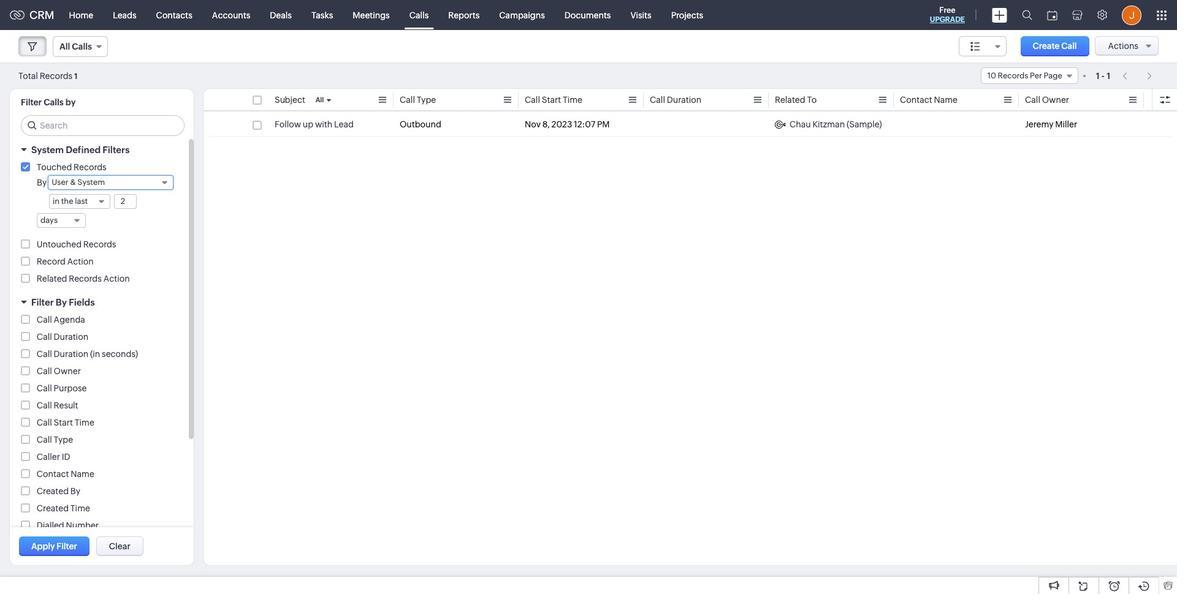 Task type: describe. For each thing, give the bounding box(es) containing it.
untouched records
[[37, 240, 116, 250]]

Search text field
[[21, 116, 184, 136]]

filter for filter calls by
[[21, 97, 42, 107]]

total records 1
[[18, 71, 78, 81]]

filter calls by
[[21, 97, 76, 107]]

records for related
[[69, 274, 102, 284]]

create call button
[[1021, 36, 1089, 56]]

create call
[[1033, 41, 1077, 51]]

1 horizontal spatial 1
[[1096, 71, 1100, 81]]

caller id
[[37, 453, 70, 462]]

kitzman
[[813, 120, 845, 129]]

create menu image
[[992, 8, 1007, 22]]

10 Records Per Page field
[[981, 67, 1078, 84]]

record action
[[37, 257, 94, 267]]

campaigns link
[[489, 0, 555, 30]]

related records action
[[37, 274, 130, 284]]

up
[[303, 120, 313, 129]]

leads
[[113, 10, 136, 20]]

User & System field
[[48, 175, 174, 190]]

follow
[[275, 120, 301, 129]]

days field
[[37, 213, 86, 228]]

outbound
[[400, 120, 441, 129]]

fields
[[69, 297, 95, 308]]

1 vertical spatial call start time
[[37, 418, 94, 428]]

nov 8, 2023 12:07 pm
[[525, 120, 610, 129]]

0 vertical spatial calls
[[409, 10, 429, 20]]

clear
[[109, 542, 130, 552]]

follow up with lead link
[[275, 118, 354, 131]]

contacts link
[[146, 0, 202, 30]]

0 vertical spatial contact
[[900, 95, 932, 105]]

crm link
[[10, 9, 54, 21]]

chau kitzman (sample) link
[[775, 118, 882, 131]]

apply
[[31, 542, 55, 552]]

campaigns
[[499, 10, 545, 20]]

contacts
[[156, 10, 192, 20]]

purpose
[[54, 384, 87, 394]]

untouched
[[37, 240, 82, 250]]

size image
[[970, 41, 980, 52]]

0 horizontal spatial action
[[67, 257, 94, 267]]

jeremy miller
[[1025, 120, 1077, 129]]

all for all
[[316, 96, 324, 104]]

related for related to
[[775, 95, 805, 105]]

2 vertical spatial time
[[70, 504, 90, 514]]

1 vertical spatial call owner
[[37, 367, 81, 376]]

profile element
[[1115, 0, 1149, 30]]

reports link
[[439, 0, 489, 30]]

record
[[37, 257, 65, 267]]

meetings link
[[343, 0, 400, 30]]

1 horizontal spatial type
[[417, 95, 436, 105]]

actions
[[1108, 41, 1139, 51]]

dialled number
[[37, 521, 99, 531]]

call agenda
[[37, 315, 85, 325]]

by for filter
[[56, 297, 67, 308]]

1 vertical spatial start
[[54, 418, 73, 428]]

2023
[[552, 120, 572, 129]]

home
[[69, 10, 93, 20]]

documents link
[[555, 0, 621, 30]]

reports
[[448, 10, 480, 20]]

2 vertical spatial duration
[[54, 349, 88, 359]]

filter for filter by fields
[[31, 297, 54, 308]]

apply filter
[[31, 542, 77, 552]]

1 vertical spatial owner
[[54, 367, 81, 376]]

subject
[[275, 95, 305, 105]]

create
[[1033, 41, 1060, 51]]

1 horizontal spatial name
[[934, 95, 958, 105]]

0 vertical spatial call start time
[[525, 95, 582, 105]]

(in
[[90, 349, 100, 359]]

apply filter button
[[19, 537, 89, 557]]

created for created by
[[37, 487, 69, 497]]

filter inside button
[[57, 542, 77, 552]]

user & system
[[52, 178, 105, 187]]

system defined filters
[[31, 145, 130, 155]]

0 vertical spatial start
[[542, 95, 561, 105]]

all calls
[[59, 42, 92, 52]]

related for related records action
[[37, 274, 67, 284]]

leads link
[[103, 0, 146, 30]]

0 vertical spatial time
[[563, 95, 582, 105]]

create menu element
[[985, 0, 1015, 30]]

upgrade
[[930, 15, 965, 24]]

0 vertical spatial call owner
[[1025, 95, 1069, 105]]

deals link
[[260, 0, 302, 30]]

-
[[1102, 71, 1105, 81]]

(sample)
[[847, 120, 882, 129]]

call duration (in seconds)
[[37, 349, 138, 359]]

1 for 1 - 1
[[1107, 71, 1111, 81]]

1 vertical spatial action
[[103, 274, 130, 284]]

12:07
[[574, 120, 595, 129]]

visits link
[[621, 0, 661, 30]]

chau kitzman (sample)
[[790, 120, 882, 129]]

filters
[[103, 145, 130, 155]]

8,
[[543, 120, 550, 129]]

seconds)
[[102, 349, 138, 359]]

accounts
[[212, 10, 250, 20]]

jeremy
[[1025, 120, 1054, 129]]

follow up with lead
[[275, 120, 354, 129]]

call inside button
[[1061, 41, 1077, 51]]

visits
[[631, 10, 652, 20]]

chau
[[790, 120, 811, 129]]

0 vertical spatial contact name
[[900, 95, 958, 105]]

to
[[807, 95, 817, 105]]

profile image
[[1122, 5, 1142, 25]]

created for created time
[[37, 504, 69, 514]]

all for all calls
[[59, 42, 70, 52]]

miller
[[1055, 120, 1077, 129]]



Task type: vqa. For each thing, say whether or not it's contained in the screenshot.
'CHANNELS' image
no



Task type: locate. For each thing, give the bounding box(es) containing it.
system up "touched"
[[31, 145, 64, 155]]

1 horizontal spatial calls
[[72, 42, 92, 52]]

system
[[31, 145, 64, 155], [77, 178, 105, 187]]

1 horizontal spatial contact
[[900, 95, 932, 105]]

total
[[18, 71, 38, 81]]

caller
[[37, 453, 60, 462]]

lead
[[334, 120, 354, 129]]

0 horizontal spatial contact name
[[37, 470, 94, 479]]

records up related records action on the top
[[83, 240, 116, 250]]

2 horizontal spatial by
[[70, 487, 80, 497]]

created time
[[37, 504, 90, 514]]

system right the &
[[77, 178, 105, 187]]

1 vertical spatial related
[[37, 274, 67, 284]]

1 horizontal spatial start
[[542, 95, 561, 105]]

0 vertical spatial call duration
[[650, 95, 702, 105]]

2 vertical spatial by
[[70, 487, 80, 497]]

1 horizontal spatial related
[[775, 95, 805, 105]]

by inside dropdown button
[[56, 297, 67, 308]]

0 horizontal spatial type
[[54, 435, 73, 445]]

related down record
[[37, 274, 67, 284]]

1 vertical spatial system
[[77, 178, 105, 187]]

1 horizontal spatial contact name
[[900, 95, 958, 105]]

the
[[61, 197, 73, 206]]

2 vertical spatial filter
[[57, 542, 77, 552]]

1 horizontal spatial by
[[56, 297, 67, 308]]

0 vertical spatial duration
[[667, 95, 702, 105]]

0 horizontal spatial call duration
[[37, 332, 88, 342]]

by up created time at the left
[[70, 487, 80, 497]]

time down result
[[75, 418, 94, 428]]

last
[[75, 197, 88, 206]]

by for created
[[70, 487, 80, 497]]

time
[[563, 95, 582, 105], [75, 418, 94, 428], [70, 504, 90, 514]]

defined
[[66, 145, 101, 155]]

call start time down result
[[37, 418, 94, 428]]

accounts link
[[202, 0, 260, 30]]

1 vertical spatial calls
[[72, 42, 92, 52]]

10
[[988, 71, 996, 80]]

0 horizontal spatial start
[[54, 418, 73, 428]]

calls left reports
[[409, 10, 429, 20]]

1 horizontal spatial call start time
[[525, 95, 582, 105]]

0 vertical spatial action
[[67, 257, 94, 267]]

filter by fields
[[31, 297, 95, 308]]

0 horizontal spatial calls
[[44, 97, 64, 107]]

2 vertical spatial calls
[[44, 97, 64, 107]]

id
[[62, 453, 70, 462]]

&
[[70, 178, 76, 187]]

0 horizontal spatial by
[[37, 178, 47, 188]]

touched
[[37, 162, 72, 172]]

1 horizontal spatial system
[[77, 178, 105, 187]]

all inside all calls field
[[59, 42, 70, 52]]

created by
[[37, 487, 80, 497]]

1 horizontal spatial call duration
[[650, 95, 702, 105]]

records for total
[[40, 71, 72, 81]]

action up 'filter by fields' dropdown button
[[103, 274, 130, 284]]

projects link
[[661, 0, 713, 30]]

filter down the total
[[21, 97, 42, 107]]

10 records per page
[[988, 71, 1062, 80]]

call duration
[[650, 95, 702, 105], [37, 332, 88, 342]]

call type
[[400, 95, 436, 105], [37, 435, 73, 445]]

1 vertical spatial call type
[[37, 435, 73, 445]]

1 right -
[[1107, 71, 1111, 81]]

system inside field
[[77, 178, 105, 187]]

1 horizontal spatial all
[[316, 96, 324, 104]]

created up created time at the left
[[37, 487, 69, 497]]

action up related records action on the top
[[67, 257, 94, 267]]

tasks link
[[302, 0, 343, 30]]

0 vertical spatial type
[[417, 95, 436, 105]]

start
[[542, 95, 561, 105], [54, 418, 73, 428]]

home link
[[59, 0, 103, 30]]

free upgrade
[[930, 6, 965, 24]]

0 vertical spatial created
[[37, 487, 69, 497]]

records for touched
[[74, 162, 107, 172]]

None field
[[959, 36, 1007, 56]]

0 horizontal spatial 1
[[74, 71, 78, 81]]

1 horizontal spatial call type
[[400, 95, 436, 105]]

1 for total records 1
[[74, 71, 78, 81]]

0 vertical spatial name
[[934, 95, 958, 105]]

0 vertical spatial owner
[[1042, 95, 1069, 105]]

calls for all calls
[[72, 42, 92, 52]]

filter up call agenda
[[31, 297, 54, 308]]

contact name
[[900, 95, 958, 105], [37, 470, 94, 479]]

1 vertical spatial name
[[71, 470, 94, 479]]

time up nov 8, 2023 12:07 pm on the top of page
[[563, 95, 582, 105]]

filter
[[21, 97, 42, 107], [31, 297, 54, 308], [57, 542, 77, 552]]

related left to
[[775, 95, 805, 105]]

filter down dialled number
[[57, 542, 77, 552]]

2 horizontal spatial 1
[[1107, 71, 1111, 81]]

meetings
[[353, 10, 390, 20]]

filter by fields button
[[10, 292, 194, 313]]

0 vertical spatial by
[[37, 178, 47, 188]]

1 vertical spatial time
[[75, 418, 94, 428]]

type up id
[[54, 435, 73, 445]]

days
[[40, 216, 58, 225]]

all up total records 1
[[59, 42, 70, 52]]

owner up purpose in the bottom of the page
[[54, 367, 81, 376]]

search element
[[1015, 0, 1040, 30]]

1 horizontal spatial owner
[[1042, 95, 1069, 105]]

1 vertical spatial contact
[[37, 470, 69, 479]]

with
[[315, 120, 332, 129]]

call type up outbound
[[400, 95, 436, 105]]

page
[[1044, 71, 1062, 80]]

All Calls field
[[53, 36, 108, 57]]

by up call agenda
[[56, 297, 67, 308]]

calls inside field
[[72, 42, 92, 52]]

1 vertical spatial created
[[37, 504, 69, 514]]

1 vertical spatial contact name
[[37, 470, 94, 479]]

tasks
[[311, 10, 333, 20]]

call result
[[37, 401, 78, 411]]

by
[[65, 97, 76, 107]]

in the last field
[[49, 194, 110, 209]]

deals
[[270, 10, 292, 20]]

search image
[[1022, 10, 1033, 20]]

start down result
[[54, 418, 73, 428]]

calls left by
[[44, 97, 64, 107]]

records for untouched
[[83, 240, 116, 250]]

all up the with
[[316, 96, 324, 104]]

0 horizontal spatial all
[[59, 42, 70, 52]]

by left user
[[37, 178, 47, 188]]

documents
[[565, 10, 611, 20]]

0 vertical spatial call type
[[400, 95, 436, 105]]

touched records
[[37, 162, 107, 172]]

0 vertical spatial filter
[[21, 97, 42, 107]]

agenda
[[54, 315, 85, 325]]

filter inside dropdown button
[[31, 297, 54, 308]]

0 horizontal spatial call type
[[37, 435, 73, 445]]

1 vertical spatial filter
[[31, 297, 54, 308]]

records inside field
[[998, 71, 1028, 80]]

call owner up call purpose
[[37, 367, 81, 376]]

1 vertical spatial call duration
[[37, 332, 88, 342]]

0 horizontal spatial related
[[37, 274, 67, 284]]

1 horizontal spatial call owner
[[1025, 95, 1069, 105]]

time up number
[[70, 504, 90, 514]]

1 vertical spatial all
[[316, 96, 324, 104]]

records right '10'
[[998, 71, 1028, 80]]

0 horizontal spatial contact
[[37, 470, 69, 479]]

calls down home
[[72, 42, 92, 52]]

0 vertical spatial all
[[59, 42, 70, 52]]

call start time up 8,
[[525, 95, 582, 105]]

1 left -
[[1096, 71, 1100, 81]]

projects
[[671, 10, 703, 20]]

records for 10
[[998, 71, 1028, 80]]

dialled
[[37, 521, 64, 531]]

2 horizontal spatial calls
[[409, 10, 429, 20]]

1 vertical spatial duration
[[54, 332, 88, 342]]

result
[[54, 401, 78, 411]]

crm
[[29, 9, 54, 21]]

nov
[[525, 120, 541, 129]]

call purpose
[[37, 384, 87, 394]]

1 - 1
[[1096, 71, 1111, 81]]

owner down page
[[1042, 95, 1069, 105]]

1 inside total records 1
[[74, 71, 78, 81]]

records up filter calls by at the top left of page
[[40, 71, 72, 81]]

None text field
[[115, 195, 136, 208]]

call owner up 'jeremy miller'
[[1025, 95, 1069, 105]]

0 horizontal spatial owner
[[54, 367, 81, 376]]

start up 8,
[[542, 95, 561, 105]]

records down defined
[[74, 162, 107, 172]]

related to
[[775, 95, 817, 105]]

pm
[[597, 120, 610, 129]]

0 vertical spatial related
[[775, 95, 805, 105]]

in
[[53, 197, 60, 206]]

0 horizontal spatial call owner
[[37, 367, 81, 376]]

0 horizontal spatial call start time
[[37, 418, 94, 428]]

0 vertical spatial system
[[31, 145, 64, 155]]

navigation
[[1117, 67, 1159, 85]]

call type up caller id
[[37, 435, 73, 445]]

number
[[66, 521, 99, 531]]

calls link
[[400, 0, 439, 30]]

calls for filter calls by
[[44, 97, 64, 107]]

1 horizontal spatial action
[[103, 274, 130, 284]]

system defined filters button
[[10, 139, 194, 161]]

system inside dropdown button
[[31, 145, 64, 155]]

duration
[[667, 95, 702, 105], [54, 332, 88, 342], [54, 349, 88, 359]]

1 created from the top
[[37, 487, 69, 497]]

type up outbound
[[417, 95, 436, 105]]

free
[[940, 6, 956, 15]]

created up dialled
[[37, 504, 69, 514]]

0 horizontal spatial system
[[31, 145, 64, 155]]

per
[[1030, 71, 1042, 80]]

owner
[[1042, 95, 1069, 105], [54, 367, 81, 376]]

1
[[1096, 71, 1100, 81], [1107, 71, 1111, 81], [74, 71, 78, 81]]

calendar image
[[1047, 10, 1058, 20]]

type
[[417, 95, 436, 105], [54, 435, 73, 445]]

1 up by
[[74, 71, 78, 81]]

related
[[775, 95, 805, 105], [37, 274, 67, 284]]

2 created from the top
[[37, 504, 69, 514]]

call
[[1061, 41, 1077, 51], [400, 95, 415, 105], [525, 95, 540, 105], [650, 95, 665, 105], [1025, 95, 1040, 105], [37, 315, 52, 325], [37, 332, 52, 342], [37, 349, 52, 359], [37, 367, 52, 376], [37, 384, 52, 394], [37, 401, 52, 411], [37, 418, 52, 428], [37, 435, 52, 445]]

records up fields
[[69, 274, 102, 284]]

1 vertical spatial by
[[56, 297, 67, 308]]

contact
[[900, 95, 932, 105], [37, 470, 69, 479]]

0 horizontal spatial name
[[71, 470, 94, 479]]

1 vertical spatial type
[[54, 435, 73, 445]]



